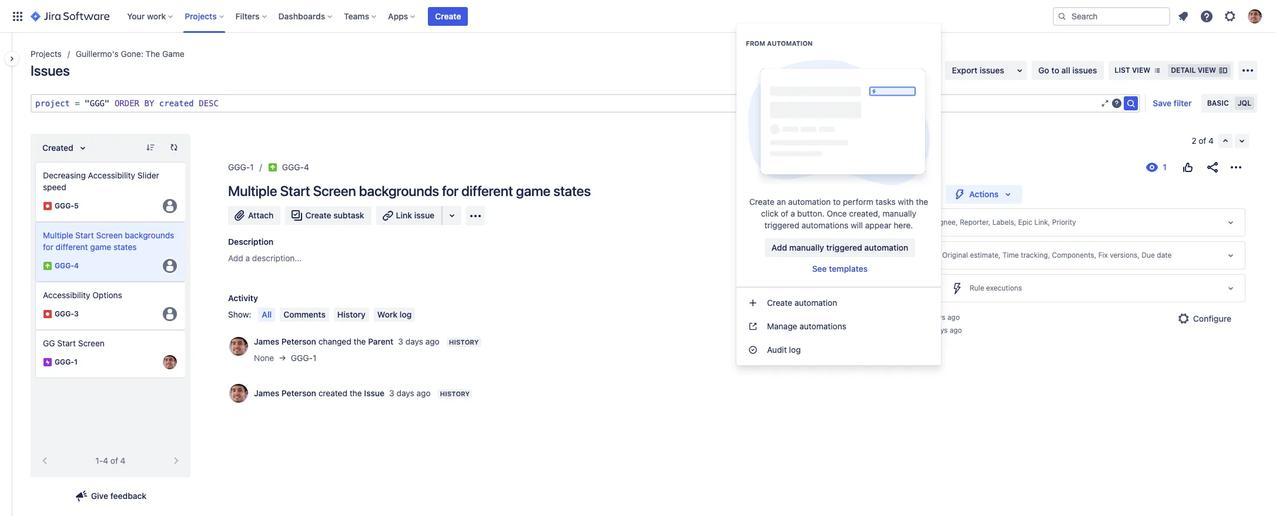 Task type: vqa. For each thing, say whether or not it's contained in the screenshot.
Manage automations
yes



Task type: locate. For each thing, give the bounding box(es) containing it.
0 horizontal spatial backgrounds
[[125, 230, 174, 240]]

create inside create button
[[435, 11, 461, 21]]

description...
[[252, 253, 302, 263]]

2 vertical spatial start
[[57, 339, 76, 349]]

create subtask button
[[285, 206, 371, 225]]

menu
[[737, 24, 941, 366]]

ggg-1 right epic icon
[[55, 358, 78, 367]]

2 james from the top
[[254, 389, 279, 399]]

editor image
[[1101, 99, 1110, 108]]

start down 5
[[75, 230, 94, 240]]

log for work log
[[400, 310, 412, 320]]

different down 5
[[56, 242, 88, 252]]

start inside improvement element
[[75, 230, 94, 240]]

view right list
[[1132, 66, 1151, 75]]

1 left ggg-4 link
[[250, 162, 254, 172]]

james down none
[[254, 389, 279, 399]]

ggg-4 right ggg-1 link
[[282, 162, 309, 172]]

JQL query field
[[32, 95, 1101, 112]]

gg start screen
[[43, 339, 105, 349]]

import and bulk change issues image
[[1241, 64, 1255, 78]]

0 vertical spatial multiple start screen backgrounds for different game states
[[228, 183, 591, 199]]

add for add a description...
[[228, 253, 243, 263]]

give
[[91, 492, 108, 502]]

0 horizontal spatial issues
[[980, 65, 1005, 75]]

perform
[[843, 197, 874, 207]]

screen down decreasing accessibility slider speed
[[96, 230, 123, 240]]

1 peterson from the top
[[282, 337, 316, 347]]

1 vertical spatial multiple
[[43, 230, 73, 240]]

automation down fields
[[896, 283, 942, 293]]

create inside create automation link
[[767, 298, 793, 308]]

1 issues from the left
[[980, 65, 1005, 75]]

1 horizontal spatial game
[[516, 183, 551, 199]]

=
[[75, 99, 80, 108]]

automation inside create an automation to perform tasks with the click of a button. once created, manually triggered automations will appear here.
[[788, 197, 831, 207]]

ggg-4 up accessibility options
[[55, 262, 79, 271]]

2 view from the left
[[1198, 66, 1217, 75]]

ggg-4 link
[[282, 161, 309, 175]]

create right apps popup button
[[435, 11, 461, 21]]

improvement image left ggg-4 link
[[268, 163, 277, 172]]

0 vertical spatial improvement image
[[268, 163, 277, 172]]

created right the 'by'
[[159, 99, 194, 108]]

create inside create an automation to perform tasks with the click of a button. once created, manually triggered automations will appear here.
[[750, 197, 775, 207]]

triggered
[[765, 220, 800, 230], [827, 243, 863, 253]]

settings image
[[1224, 9, 1238, 23]]

ggg-
[[228, 162, 250, 172], [282, 162, 304, 172], [55, 202, 74, 211], [55, 262, 74, 271], [55, 310, 74, 319], [291, 353, 313, 363], [55, 358, 74, 367]]

game inside "multiple start screen backgrounds for different game states"
[[90, 242, 111, 252]]

1 vertical spatial to
[[833, 197, 841, 207]]

0 vertical spatial the
[[916, 197, 929, 207]]

changed
[[319, 337, 351, 347]]

of right the 2
[[1199, 136, 1207, 146]]

4 right the 2
[[1209, 136, 1214, 146]]

1 vertical spatial a
[[246, 253, 250, 263]]

slider
[[138, 171, 159, 181]]

log
[[400, 310, 412, 320], [789, 345, 801, 355]]

history for parent
[[449, 339, 479, 346]]

0 vertical spatial manually
[[883, 209, 917, 219]]

1-4 of 4
[[96, 456, 126, 466]]

0 horizontal spatial a
[[246, 253, 250, 263]]

your
[[127, 11, 145, 21]]

copy link to issue image
[[307, 162, 316, 172]]

the for james peterson changed the parent 3 days ago
[[354, 337, 366, 347]]

james peterson image
[[163, 356, 177, 370]]

1 horizontal spatial issues
[[1073, 65, 1097, 75]]

from automation group
[[737, 27, 941, 283]]

ggg-4 inside improvement element
[[55, 262, 79, 271]]

1 horizontal spatial triggered
[[827, 243, 863, 253]]

0 vertical spatial a
[[791, 209, 795, 219]]

screen down ggg-3 at left bottom
[[78, 339, 105, 349]]

1 vertical spatial projects
[[31, 49, 62, 59]]

states inside improvement element
[[113, 242, 137, 252]]

2 peterson from the top
[[282, 389, 316, 399]]

of inside create an automation to perform tasks with the click of a button. once created, manually triggered automations will appear here.
[[781, 209, 789, 219]]

projects right work
[[185, 11, 217, 21]]

5
[[74, 202, 79, 211]]

automations down first
[[800, 322, 847, 332]]

the left parent
[[354, 337, 366, 347]]

with
[[898, 197, 914, 207]]

2
[[1192, 136, 1197, 146]]

"ggg"
[[85, 99, 110, 108]]

manually up here.
[[883, 209, 917, 219]]

0 vertical spatial start
[[280, 183, 310, 199]]

of down an
[[781, 209, 789, 219]]

your work
[[127, 11, 166, 21]]

improvement image up accessibility options
[[43, 262, 52, 271]]

guillermo's gone: the game link
[[76, 47, 184, 61]]

ggg- up attach "button"
[[228, 162, 250, 172]]

screen
[[313, 183, 356, 199], [96, 230, 123, 240], [78, 339, 105, 349]]

add down click
[[772, 243, 787, 253]]

created,
[[849, 209, 881, 219]]

0 horizontal spatial automation
[[767, 39, 813, 47]]

refresh image
[[169, 143, 179, 152]]

james
[[254, 337, 279, 347], [254, 389, 279, 399]]

log inside button
[[400, 310, 412, 320]]

manage automations link
[[737, 315, 941, 339]]

the inside create an automation to perform tasks with the click of a button. once created, manually triggered automations will appear here.
[[916, 197, 929, 207]]

1 vertical spatial improvement image
[[43, 262, 52, 271]]

configure link
[[1170, 310, 1239, 329]]

start inside epic element
[[57, 339, 76, 349]]

0 vertical spatial backgrounds
[[359, 183, 439, 199]]

group
[[737, 287, 941, 366]]

0 vertical spatial automation
[[767, 39, 813, 47]]

peterson for changed the
[[282, 337, 316, 347]]

1 vertical spatial automation
[[896, 283, 942, 293]]

0 horizontal spatial different
[[56, 242, 88, 252]]

0 vertical spatial peterson
[[282, 337, 316, 347]]

1 vertical spatial history
[[449, 339, 479, 346]]

list box
[[35, 162, 186, 379]]

2 vertical spatial the
[[350, 389, 362, 399]]

multiple start screen backgrounds for different game states up link issue button
[[228, 183, 591, 199]]

1 vertical spatial backgrounds
[[125, 230, 174, 240]]

screen inside improvement element
[[96, 230, 123, 240]]

create left subtask
[[305, 210, 331, 220]]

start right gg
[[57, 339, 76, 349]]

3
[[74, 310, 79, 319], [924, 313, 928, 322], [926, 326, 930, 335], [398, 337, 403, 347], [389, 389, 394, 399]]

accessibility
[[88, 171, 135, 181], [43, 290, 90, 300]]

manually up see
[[790, 243, 824, 253]]

2 horizontal spatial ggg-1
[[291, 353, 317, 363]]

2 vertical spatial screen
[[78, 339, 105, 349]]

4 up give
[[103, 456, 108, 466]]

1 down james peterson changed the parent 3 days ago
[[313, 353, 317, 363]]

accessibility inside decreasing accessibility slider speed
[[88, 171, 135, 181]]

banner containing your work
[[0, 0, 1276, 33]]

add down description
[[228, 253, 243, 263]]

appear
[[865, 220, 892, 230]]

log right audit
[[789, 345, 801, 355]]

triggered down click
[[765, 220, 800, 230]]

of right "1-"
[[110, 456, 118, 466]]

0 horizontal spatial for
[[43, 242, 53, 252]]

for down bug icon
[[43, 242, 53, 252]]

newest first button
[[782, 308, 854, 322]]

jql
[[1238, 99, 1252, 108]]

ggg-4
[[282, 162, 309, 172], [55, 262, 79, 271]]

add for add manually triggered automation
[[772, 243, 787, 253]]

1 horizontal spatial created
[[319, 389, 347, 399]]

the left the issue
[[350, 389, 362, 399]]

james for james peterson changed the parent 3 days ago
[[254, 337, 279, 347]]

of
[[1199, 136, 1207, 146], [781, 209, 789, 219], [110, 456, 118, 466]]

the for james peterson created the issue 3 days ago
[[350, 389, 362, 399]]

1 james from the top
[[254, 337, 279, 347]]

automation element
[[888, 275, 1246, 303]]

screen inside epic element
[[78, 339, 105, 349]]

menu bar
[[256, 308, 418, 322]]

1
[[250, 162, 254, 172], [313, 353, 317, 363], [74, 358, 78, 367]]

a
[[791, 209, 795, 219], [246, 253, 250, 263]]

0 vertical spatial different
[[462, 183, 513, 199]]

create inside create subtask button
[[305, 210, 331, 220]]

1 vertical spatial screen
[[96, 230, 123, 240]]

notifications image
[[1177, 9, 1191, 23]]

automation up "newest first"
[[795, 298, 837, 308]]

backgrounds inside improvement element
[[125, 230, 174, 240]]

bug element
[[35, 162, 186, 222], [35, 282, 186, 330]]

create an automation to perform tasks with the click of a button. once created, manually triggered automations will appear here.
[[750, 197, 929, 230]]

automation
[[767, 39, 813, 47], [896, 283, 942, 293]]

screen for 1
[[78, 339, 105, 349]]

epic element
[[35, 330, 186, 379]]

0 horizontal spatial ggg-4
[[55, 262, 79, 271]]

ggg- right epic icon
[[55, 358, 74, 367]]

1 horizontal spatial for
[[442, 183, 459, 199]]

1 view from the left
[[1132, 66, 1151, 75]]

states
[[554, 183, 591, 199], [113, 242, 137, 252]]

ago
[[948, 313, 960, 322], [950, 326, 962, 335], [426, 337, 440, 347], [417, 389, 431, 399]]

history
[[337, 310, 366, 320], [449, 339, 479, 346], [440, 390, 470, 398]]

1 vertical spatial triggered
[[827, 243, 863, 253]]

2 vertical spatial of
[[110, 456, 118, 466]]

vote options: no one has voted for this issue yet. image
[[1181, 161, 1195, 175]]

view right detail
[[1198, 66, 1217, 75]]

issues right export on the right top of page
[[980, 65, 1005, 75]]

0 horizontal spatial to
[[833, 197, 841, 207]]

projects inside 'popup button'
[[185, 11, 217, 21]]

a inside create an automation to perform tasks with the click of a button. once created, manually triggered automations will appear here.
[[791, 209, 795, 219]]

attach
[[248, 210, 274, 220]]

time
[[1003, 251, 1019, 260]]

more fields element
[[888, 242, 1246, 270]]

manually
[[883, 209, 917, 219], [790, 243, 824, 253]]

ggg- up accessibility options
[[55, 262, 74, 271]]

1 horizontal spatial to
[[1052, 65, 1060, 75]]

1 vertical spatial different
[[56, 242, 88, 252]]

ggg- left the copy link to issue "image"
[[282, 162, 304, 172]]

game
[[516, 183, 551, 199], [90, 242, 111, 252]]

2 issues from the left
[[1073, 65, 1097, 75]]

0 vertical spatial bug element
[[35, 162, 186, 222]]

issues inside button
[[980, 65, 1005, 75]]

1 horizontal spatial projects
[[185, 11, 217, 21]]

0 vertical spatial ggg-4
[[282, 162, 309, 172]]

automation inside group
[[767, 39, 813, 47]]

1 horizontal spatial improvement image
[[268, 163, 277, 172]]

log inside group
[[789, 345, 801, 355]]

1 horizontal spatial different
[[462, 183, 513, 199]]

search image
[[1058, 11, 1067, 21]]

projects up issues
[[31, 49, 62, 59]]

0 vertical spatial projects
[[185, 11, 217, 21]]

0 vertical spatial add
[[772, 243, 787, 253]]

1 down gg start screen
[[74, 358, 78, 367]]

1 vertical spatial states
[[113, 242, 137, 252]]

1 horizontal spatial manually
[[883, 209, 917, 219]]

0 horizontal spatial multiple start screen backgrounds for different game states
[[43, 230, 174, 252]]

by
[[144, 99, 154, 108]]

0 horizontal spatial view
[[1132, 66, 1151, 75]]

jira software image
[[31, 9, 110, 23], [31, 9, 110, 23]]

1 horizontal spatial view
[[1198, 66, 1217, 75]]

0 vertical spatial automations
[[802, 220, 849, 230]]

james up none
[[254, 337, 279, 347]]

ggg-1 right none
[[291, 353, 317, 363]]

for up link web pages and more image
[[442, 183, 459, 199]]

triggered up templates at the right
[[827, 243, 863, 253]]

1 vertical spatial of
[[781, 209, 789, 219]]

epic
[[1019, 218, 1033, 227]]

1 vertical spatial log
[[789, 345, 801, 355]]

see
[[812, 264, 827, 274]]

accessibility up ggg-3 at left bottom
[[43, 290, 90, 300]]

1 vertical spatial game
[[90, 242, 111, 252]]

ggg-1
[[228, 162, 254, 172], [291, 353, 317, 363], [55, 358, 78, 367]]

issues right all
[[1073, 65, 1097, 75]]

work log button
[[374, 308, 415, 322]]

1 vertical spatial ggg-4
[[55, 262, 79, 271]]

1 vertical spatial manually
[[790, 243, 824, 253]]

1 vertical spatial multiple start screen backgrounds for different game states
[[43, 230, 174, 252]]

1 horizontal spatial add
[[772, 243, 787, 253]]

for inside improvement element
[[43, 242, 53, 252]]

0 horizontal spatial triggered
[[765, 220, 800, 230]]

2 vertical spatial history
[[440, 390, 470, 398]]

2 bug element from the top
[[35, 282, 186, 330]]

0 horizontal spatial log
[[400, 310, 412, 320]]

1 horizontal spatial log
[[789, 345, 801, 355]]

menu bar containing all
[[256, 308, 418, 322]]

1 vertical spatial james
[[254, 389, 279, 399]]

create for create subtask
[[305, 210, 331, 220]]

0 vertical spatial james
[[254, 337, 279, 347]]

0 vertical spatial screen
[[313, 183, 356, 199]]

4 up accessibility options
[[74, 262, 79, 271]]

1 vertical spatial for
[[43, 242, 53, 252]]

to up once at the right top of page
[[833, 197, 841, 207]]

3 days ago 3 days ago
[[924, 313, 962, 335]]

4 inside improvement element
[[74, 262, 79, 271]]

1 bug element from the top
[[35, 162, 186, 222]]

0 vertical spatial history
[[337, 310, 366, 320]]

view for detail view
[[1198, 66, 1217, 75]]

create automation
[[767, 298, 837, 308]]

create subtask
[[305, 210, 364, 220]]

screen up create subtask
[[313, 183, 356, 199]]

details
[[896, 218, 923, 228]]

0 horizontal spatial of
[[110, 456, 118, 466]]

improvement element
[[35, 222, 186, 282]]

accessibility left slider
[[88, 171, 135, 181]]

start down ggg-4 link
[[280, 183, 310, 199]]

add inside from automation group
[[772, 243, 787, 253]]

Search field
[[1053, 7, 1171, 26]]

projects for projects 'popup button'
[[185, 11, 217, 21]]

1 horizontal spatial ggg-1
[[228, 162, 254, 172]]

banner
[[0, 0, 1276, 33]]

0 horizontal spatial projects
[[31, 49, 62, 59]]

sidebar navigation image
[[0, 47, 26, 71]]

0 horizontal spatial multiple
[[43, 230, 73, 240]]

dashboards
[[278, 11, 325, 21]]

guillermo's
[[76, 49, 119, 59]]

ggg- right bug icon
[[55, 202, 74, 211]]

automation up "button."
[[788, 197, 831, 207]]

button.
[[798, 209, 825, 219]]

to inside create an automation to perform tasks with the click of a button. once created, manually triggered automations will appear here.
[[833, 197, 841, 207]]

ggg- inside improvement element
[[55, 262, 74, 271]]

0 vertical spatial created
[[159, 99, 194, 108]]

details assignee, reporter, labels, epic link, priority
[[896, 218, 1076, 228]]

0 horizontal spatial game
[[90, 242, 111, 252]]

ggg-1 inside epic element
[[55, 358, 78, 367]]

fields
[[918, 250, 940, 260]]

start
[[280, 183, 310, 199], [75, 230, 94, 240], [57, 339, 76, 349]]

a down description
[[246, 253, 250, 263]]

view
[[1132, 66, 1151, 75], [1198, 66, 1217, 75]]

to left all
[[1052, 65, 1060, 75]]

0 horizontal spatial ggg-1
[[55, 358, 78, 367]]

multiple down ggg-5 at the top left of page
[[43, 230, 73, 240]]

created
[[159, 99, 194, 108], [319, 389, 347, 399]]

0 horizontal spatial add
[[228, 253, 243, 263]]

ggg-3
[[55, 310, 79, 319]]

an
[[777, 197, 786, 207]]

add
[[772, 243, 787, 253], [228, 253, 243, 263]]

order by image
[[76, 141, 90, 155]]

all button
[[258, 308, 275, 322]]

multiple up attach "button"
[[228, 183, 277, 199]]

4
[[1209, 136, 1214, 146], [304, 162, 309, 172], [74, 262, 79, 271], [103, 456, 108, 466], [120, 456, 126, 466]]

1 vertical spatial accessibility
[[43, 290, 90, 300]]

1 vertical spatial bug element
[[35, 282, 186, 330]]

ggg-1 up attach "button"
[[228, 162, 254, 172]]

automation right from
[[767, 39, 813, 47]]

different up add app icon on the top left
[[462, 183, 513, 199]]

0 vertical spatial of
[[1199, 136, 1207, 146]]

0 horizontal spatial created
[[159, 99, 194, 108]]

1 horizontal spatial backgrounds
[[359, 183, 439, 199]]

share image
[[1206, 161, 1220, 175]]

a left "button."
[[791, 209, 795, 219]]

log right work
[[400, 310, 412, 320]]

4 up create subtask button
[[304, 162, 309, 172]]

configure
[[1193, 314, 1232, 324]]

1 vertical spatial start
[[75, 230, 94, 240]]

teams button
[[341, 7, 381, 26]]

create up click
[[750, 197, 775, 207]]

create up manage
[[767, 298, 793, 308]]

automations down once at the right top of page
[[802, 220, 849, 230]]

see templates
[[812, 264, 868, 274]]

backgrounds
[[359, 183, 439, 199], [125, 230, 174, 240]]

automation down appear
[[865, 243, 909, 253]]

help image
[[1200, 9, 1214, 23]]

1 vertical spatial peterson
[[282, 389, 316, 399]]

0 vertical spatial accessibility
[[88, 171, 135, 181]]

peterson for created the
[[282, 389, 316, 399]]

the right with
[[916, 197, 929, 207]]

improvement image
[[268, 163, 277, 172], [43, 262, 52, 271]]

actions button
[[946, 185, 1022, 204]]

0 horizontal spatial states
[[113, 242, 137, 252]]

guillermo's gone: the game
[[76, 49, 184, 59]]

all
[[262, 310, 272, 320]]

multiple start screen backgrounds for different game states down 5
[[43, 230, 174, 252]]

apps
[[388, 11, 408, 21]]

created left the issue
[[319, 389, 347, 399]]



Task type: describe. For each thing, give the bounding box(es) containing it.
details element
[[888, 209, 1246, 237]]

add manually triggered automation
[[772, 243, 909, 253]]

issue
[[364, 389, 385, 399]]

group containing create automation
[[737, 287, 941, 366]]

apps button
[[385, 7, 420, 26]]

0 vertical spatial game
[[516, 183, 551, 199]]

issue
[[414, 210, 435, 220]]

link,
[[1035, 218, 1051, 227]]

work log
[[377, 310, 412, 320]]

components,
[[1052, 251, 1097, 260]]

4 right "1-"
[[120, 456, 126, 466]]

0 horizontal spatial improvement image
[[43, 262, 52, 271]]

2 horizontal spatial of
[[1199, 136, 1207, 146]]

0 vertical spatial states
[[554, 183, 591, 199]]

detail
[[1171, 66, 1196, 75]]

ggg- right none
[[291, 353, 313, 363]]

attach button
[[228, 206, 281, 225]]

subtask
[[334, 210, 364, 220]]

game
[[162, 49, 184, 59]]

start for ggg-4
[[75, 230, 94, 240]]

executions
[[987, 284, 1022, 293]]

history inside button
[[337, 310, 366, 320]]

projects link
[[31, 47, 62, 61]]

1 inside epic element
[[74, 358, 78, 367]]

issues
[[31, 62, 70, 79]]

bug image
[[43, 310, 52, 319]]

assignee,
[[926, 218, 958, 227]]

activity
[[228, 293, 258, 303]]

project
[[35, 99, 70, 108]]

accessibility options
[[43, 290, 122, 300]]

created inside jql query field
[[159, 99, 194, 108]]

decreasing
[[43, 171, 86, 181]]

1 horizontal spatial 1
[[250, 162, 254, 172]]

more
[[896, 250, 916, 260]]

click
[[761, 209, 779, 219]]

0 horizontal spatial manually
[[790, 243, 824, 253]]

filters
[[236, 11, 260, 21]]

2 horizontal spatial 1
[[313, 353, 317, 363]]

date
[[1157, 251, 1172, 260]]

create for create an automation to perform tasks with the click of a button. once created, manually triggered automations will appear here.
[[750, 197, 775, 207]]

search image
[[1124, 96, 1139, 111]]

syntax help image
[[1113, 99, 1122, 108]]

description
[[228, 237, 274, 247]]

james for james peterson created the issue 3 days ago
[[254, 389, 279, 399]]

epic image
[[43, 358, 52, 367]]

save filter
[[1153, 98, 1192, 108]]

manually inside create an automation to perform tasks with the click of a button. once created, manually triggered automations will appear here.
[[883, 209, 917, 219]]

1 horizontal spatial multiple start screen backgrounds for different game states
[[228, 183, 591, 199]]

export
[[952, 65, 978, 75]]

manage automations
[[767, 322, 847, 332]]

automations inside group
[[800, 322, 847, 332]]

list box containing decreasing accessibility slider speed
[[35, 162, 186, 379]]

priority
[[1053, 218, 1076, 227]]

filter
[[1174, 98, 1192, 108]]

link issue button
[[376, 206, 443, 225]]

tasks
[[876, 197, 896, 207]]

start for ggg-1
[[57, 339, 76, 349]]

bug element containing accessibility options
[[35, 282, 186, 330]]

audit log
[[767, 345, 801, 355]]

view for list view
[[1132, 66, 1151, 75]]

1 vertical spatial automation
[[865, 243, 909, 253]]

create for create automation
[[767, 298, 793, 308]]

will
[[851, 220, 863, 230]]

multiple start screen backgrounds for different game states inside improvement element
[[43, 230, 174, 252]]

1 horizontal spatial ggg-4
[[282, 162, 309, 172]]

from automation
[[746, 39, 813, 47]]

due
[[1142, 251, 1155, 260]]

once
[[827, 209, 847, 219]]

your work button
[[124, 7, 178, 26]]

add a description...
[[228, 253, 302, 263]]

newest
[[789, 310, 818, 320]]

multiple inside improvement element
[[43, 230, 73, 240]]

tracking,
[[1021, 251, 1050, 260]]

0 vertical spatial for
[[442, 183, 459, 199]]

rule executions
[[970, 284, 1022, 293]]

add app image
[[469, 209, 483, 223]]

created
[[42, 143, 73, 153]]

1 horizontal spatial automation
[[896, 283, 942, 293]]

save
[[1153, 98, 1172, 108]]

feedback
[[110, 492, 147, 502]]

open export issues dropdown image
[[1013, 64, 1027, 78]]

teams
[[344, 11, 369, 21]]

save filter button
[[1146, 94, 1199, 113]]

ggg-1 link
[[228, 161, 254, 175]]

desc
[[199, 99, 219, 108]]

1-
[[96, 456, 103, 466]]

manage
[[767, 322, 798, 332]]

projects for projects link
[[31, 49, 62, 59]]

from
[[746, 39, 766, 47]]

ggg- inside epic element
[[55, 358, 74, 367]]

2 vertical spatial automation
[[795, 298, 837, 308]]

bug element containing decreasing accessibility slider speed
[[35, 162, 186, 222]]

filters button
[[232, 7, 271, 26]]

gone:
[[121, 49, 143, 59]]

basic
[[1208, 99, 1229, 108]]

your profile and settings image
[[1248, 9, 1262, 23]]

original
[[943, 251, 968, 260]]

primary element
[[7, 0, 1053, 33]]

history for issue
[[440, 390, 470, 398]]

menu containing create an automation to perform tasks with the click of a button. once created, manually triggered automations will appear here.
[[737, 24, 941, 366]]

parent
[[368, 337, 394, 347]]

link
[[396, 210, 412, 220]]

projects button
[[181, 7, 229, 26]]

create for create
[[435, 11, 461, 21]]

actions image
[[1229, 161, 1244, 175]]

options
[[92, 290, 122, 300]]

appswitcher icon image
[[11, 9, 25, 23]]

comments button
[[280, 308, 329, 322]]

automations inside create an automation to perform tasks with the click of a button. once created, manually triggered automations will appear here.
[[802, 220, 849, 230]]

labels,
[[993, 218, 1017, 227]]

speed
[[43, 182, 66, 192]]

1 vertical spatial created
[[319, 389, 347, 399]]

work
[[147, 11, 166, 21]]

history button
[[334, 308, 369, 322]]

triggered inside add manually triggered automation link
[[827, 243, 863, 253]]

audit log link
[[737, 339, 941, 362]]

ggg-5
[[55, 202, 79, 211]]

see templates link
[[805, 260, 875, 279]]

link web pages and more image
[[445, 209, 459, 223]]

templates
[[829, 264, 868, 274]]

0 vertical spatial multiple
[[228, 183, 277, 199]]

export issues
[[952, 65, 1005, 75]]

different inside improvement element
[[56, 242, 88, 252]]

log for audit log
[[789, 345, 801, 355]]

go to all issues link
[[1032, 61, 1104, 80]]

0 vertical spatial to
[[1052, 65, 1060, 75]]

ggg- right bug image
[[55, 310, 74, 319]]

triggered inside create an automation to perform tasks with the click of a button. once created, manually triggered automations will appear here.
[[765, 220, 800, 230]]

none
[[254, 353, 274, 363]]

screen for 4
[[96, 230, 123, 240]]

first
[[820, 310, 835, 320]]

dashboards button
[[275, 7, 337, 26]]

give feedback button
[[67, 487, 154, 506]]

export issues button
[[945, 61, 1027, 80]]

sort descending image
[[146, 143, 155, 152]]

james peterson created the issue 3 days ago
[[254, 389, 431, 399]]

3 inside bug element
[[74, 310, 79, 319]]

give feedback
[[91, 492, 147, 502]]

the
[[146, 49, 160, 59]]

bug image
[[43, 202, 52, 211]]



